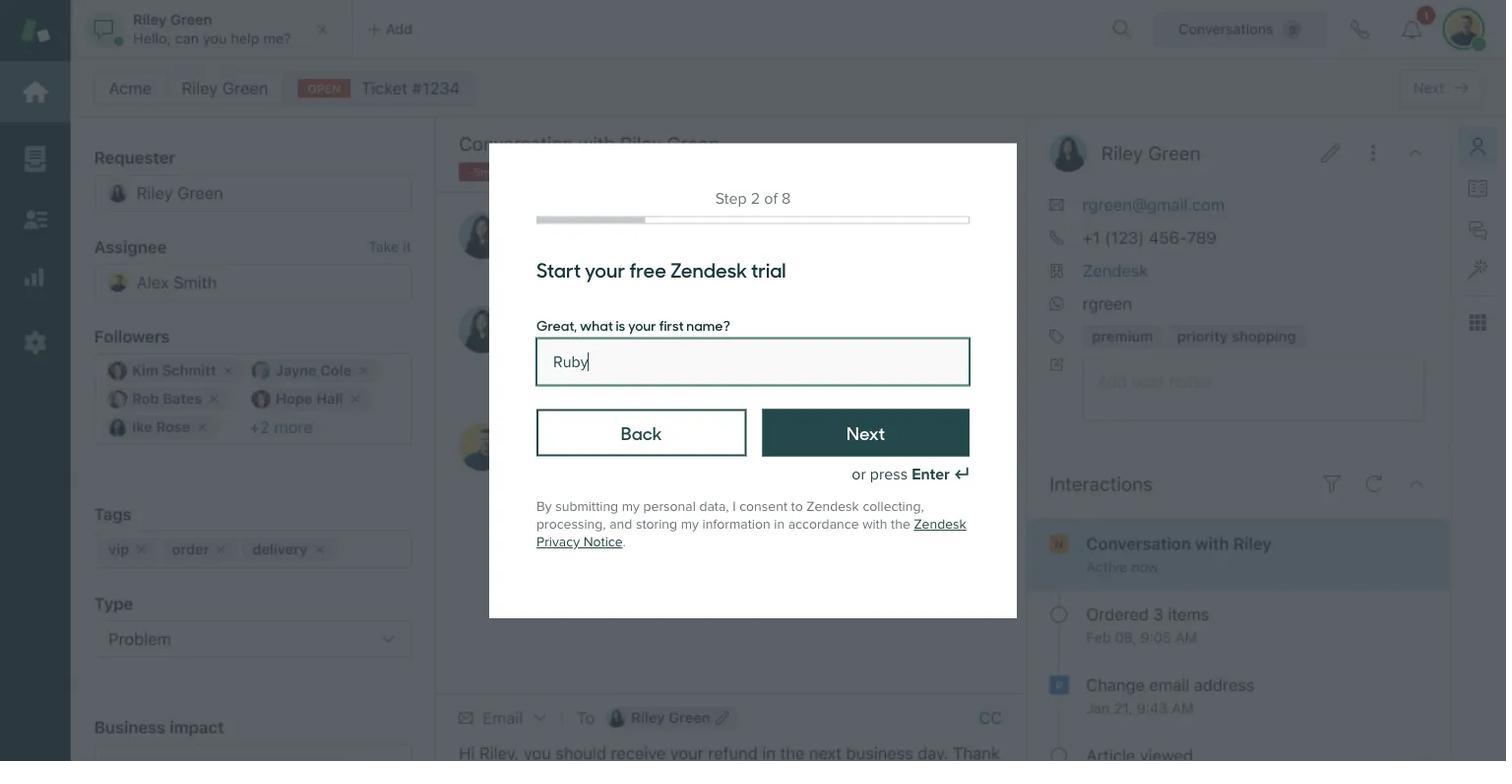 Task type: vqa. For each thing, say whether or not it's contained in the screenshot.
free
yes



Task type: describe. For each thing, give the bounding box(es) containing it.
name?
[[687, 314, 731, 334]]

1 vertical spatial my
[[681, 516, 699, 533]]

submitting
[[556, 499, 619, 515]]

notice
[[584, 534, 623, 550]]

enter
[[912, 465, 950, 484]]

storing
[[636, 516, 678, 533]]

Great, what is your first name? text field
[[537, 338, 970, 385]]

great, what is your first name?
[[537, 314, 731, 334]]

information
[[703, 516, 771, 533]]

to
[[791, 499, 803, 515]]

and
[[610, 516, 633, 533]]

free
[[629, 255, 667, 283]]

0 vertical spatial zendesk
[[671, 255, 747, 283]]

press
[[870, 465, 908, 483]]

start
[[537, 255, 581, 283]]

step 2 of 8
[[716, 189, 791, 208]]

consent
[[740, 499, 788, 515]]

step
[[716, 189, 747, 208]]

.
[[623, 534, 626, 550]]

personal
[[644, 499, 696, 515]]

first
[[659, 314, 684, 334]]

trial
[[751, 255, 786, 283]]

1 vertical spatial your
[[628, 314, 657, 334]]

back button
[[537, 409, 747, 456]]

zendesk privacy notice link
[[537, 516, 967, 550]]

collecting,
[[863, 499, 924, 515]]

0 horizontal spatial my
[[622, 499, 640, 515]]

processing,
[[537, 516, 606, 533]]

with
[[863, 516, 888, 533]]

product ui image
[[0, 0, 1507, 761]]



Task type: locate. For each thing, give the bounding box(es) containing it.
zendesk right the
[[914, 516, 967, 533]]

of
[[764, 189, 778, 208]]

data,
[[700, 499, 729, 515]]

back
[[621, 420, 662, 445]]

enter image
[[954, 466, 970, 482]]

2
[[751, 189, 760, 208]]

0 vertical spatial your
[[585, 255, 626, 283]]

8
[[782, 189, 791, 208]]

privacy
[[537, 534, 580, 550]]

great,
[[537, 314, 577, 334]]

or press enter
[[852, 465, 950, 484]]

is
[[616, 314, 625, 334]]

zendesk privacy notice
[[537, 516, 967, 550]]

zendesk inside the zendesk privacy notice
[[914, 516, 967, 533]]

zendesk inside by submitting my personal data, i consent to zendesk collecting, processing, and storing my information in accordance with the
[[807, 499, 859, 515]]

zendesk up the accordance
[[807, 499, 859, 515]]

0 horizontal spatial your
[[585, 255, 626, 283]]

my up and
[[622, 499, 640, 515]]

1 horizontal spatial your
[[628, 314, 657, 334]]

2 vertical spatial zendesk
[[914, 516, 967, 533]]

zendesk
[[671, 255, 747, 283], [807, 499, 859, 515], [914, 516, 967, 533]]

next
[[847, 420, 886, 445]]

your right is
[[628, 314, 657, 334]]

by submitting my personal data, i consent to zendesk collecting, processing, and storing my information in accordance with the
[[537, 499, 924, 533]]

1 horizontal spatial my
[[681, 516, 699, 533]]

your
[[585, 255, 626, 283], [628, 314, 657, 334]]

i
[[733, 499, 736, 515]]

in
[[774, 516, 785, 533]]

my down personal
[[681, 516, 699, 533]]

0 vertical spatial my
[[622, 499, 640, 515]]

your left free
[[585, 255, 626, 283]]

or
[[852, 465, 866, 483]]

by
[[537, 499, 552, 515]]

next button
[[762, 409, 970, 456]]

zendesk up name?
[[671, 255, 747, 283]]

start your free zendesk trial
[[537, 255, 786, 283]]

0 horizontal spatial zendesk
[[671, 255, 747, 283]]

2 horizontal spatial zendesk
[[914, 516, 967, 533]]

1 horizontal spatial zendesk
[[807, 499, 859, 515]]

the
[[891, 516, 911, 533]]

what
[[580, 314, 613, 334]]

accordance
[[789, 516, 859, 533]]

my
[[622, 499, 640, 515], [681, 516, 699, 533]]

1 vertical spatial zendesk
[[807, 499, 859, 515]]



